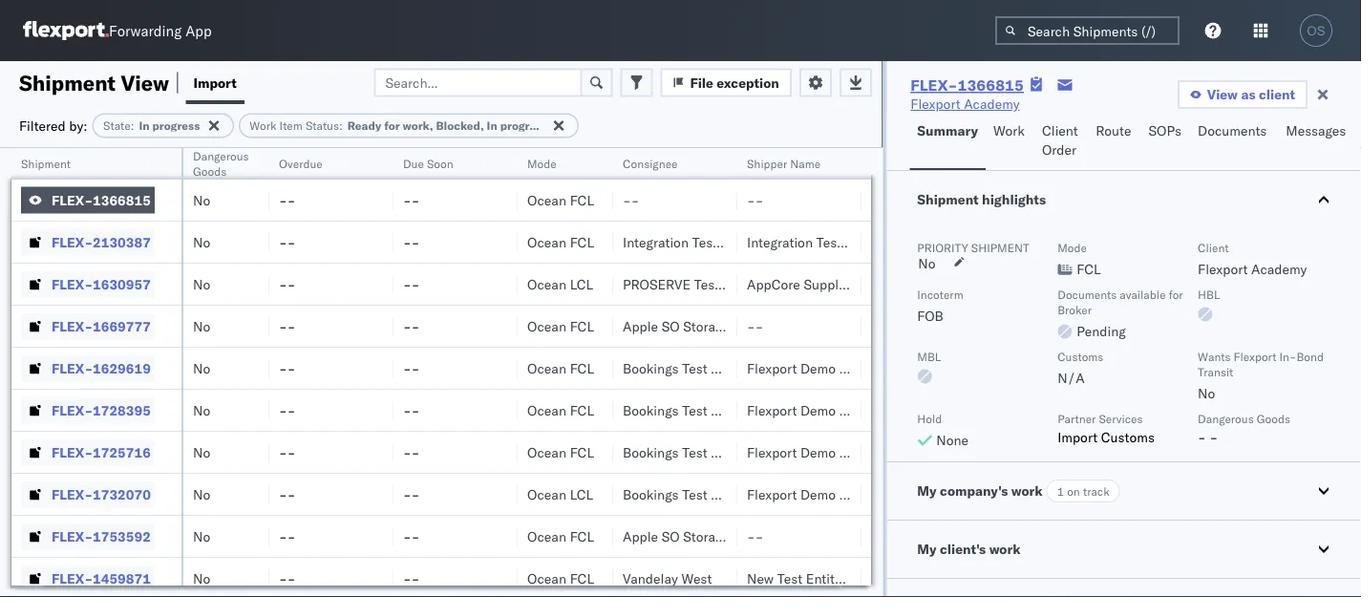 Task type: describe. For each thing, give the bounding box(es) containing it.
ocean fcl for flex-1629619
[[528, 360, 594, 377]]

co. for 1728395
[[890, 402, 909, 419]]

as
[[1242, 86, 1256, 103]]

lcl for bookings
[[570, 486, 594, 503]]

ocean lcl for bookings test consignee
[[528, 486, 594, 503]]

shanghai, for flex-1728395
[[872, 402, 932, 419]]

for inside documents available for broker
[[1169, 287, 1184, 301]]

ocean fcl for flex-1728395
[[528, 402, 594, 419]]

1732070
[[93, 486, 151, 503]]

client order
[[1043, 122, 1079, 158]]

wants flexport in-bond transit no
[[1198, 349, 1324, 402]]

bookings test consignee for flex-1629619
[[623, 360, 775, 377]]

flex- for flex-2130387 button
[[52, 234, 93, 250]]

apple for shanghai, china
[[623, 318, 658, 334]]

Search... text field
[[374, 68, 582, 97]]

customs n/a
[[1058, 349, 1104, 387]]

storage for chennai
[[683, 528, 730, 545]]

work button
[[986, 114, 1035, 170]]

item
[[280, 118, 303, 133]]

flexport. image
[[23, 21, 109, 40]]

1
[[1058, 484, 1065, 498]]

shipper for flex-1725716
[[840, 444, 887, 461]]

flexport inside the client flexport academy incoterm fob
[[1198, 261, 1248, 278]]

mode button
[[518, 152, 594, 171]]

co. for 1629619
[[890, 360, 909, 377]]

test for flex-1629619
[[683, 360, 708, 377]]

forwarding
[[109, 22, 182, 40]]

vandelay west
[[623, 570, 712, 587]]

name
[[791, 156, 821, 171]]

departure
[[872, 156, 924, 171]]

wants
[[1198, 349, 1231, 364]]

flex-1669777 button
[[21, 313, 155, 340]]

resize handle column header for shipper name
[[839, 148, 862, 597]]

resize handle column header for consignee
[[715, 148, 738, 597]]

account
[[723, 276, 774, 292]]

flex-1725716
[[52, 444, 151, 461]]

messages
[[1287, 122, 1347, 139]]

import inside 'import' button
[[194, 74, 237, 91]]

flexport academy
[[911, 96, 1020, 112]]

2
[[845, 570, 854, 587]]

view as client button
[[1178, 80, 1308, 109]]

1366815 inside flex-1366815 button
[[93, 192, 151, 208]]

dangerous for dangerous goods
[[193, 149, 249, 163]]

shipment for shipment view
[[19, 69, 116, 96]]

consignee for flex-1728395
[[711, 402, 775, 419]]

resize handle column header for mode
[[591, 148, 614, 597]]

west
[[682, 570, 712, 587]]

summary button
[[910, 114, 986, 170]]

client
[[1260, 86, 1296, 103]]

china for flex-2130387
[[936, 234, 972, 250]]

forwarding app link
[[23, 21, 212, 40]]

shipment button
[[11, 152, 162, 171]]

ocean for 1725716
[[528, 444, 567, 461]]

consignee for flex-1629619
[[711, 360, 775, 377]]

bookings for flex-1629619
[[623, 360, 679, 377]]

state
[[103, 118, 131, 133]]

flex-1630957 button
[[21, 271, 155, 298]]

flex-1732070 button
[[21, 481, 155, 508]]

flex-1366815 button
[[21, 187, 155, 214]]

flex-1753592
[[52, 528, 151, 545]]

sops button
[[1141, 114, 1191, 170]]

no up nhava sheva, india
[[919, 255, 936, 272]]

china for flex-1728395
[[936, 402, 972, 419]]

shipment for shipment
[[21, 156, 71, 171]]

1669777
[[93, 318, 151, 334]]

ocean fcl for flex-1753592
[[528, 528, 594, 545]]

0 vertical spatial customs
[[1058, 349, 1104, 364]]

0 vertical spatial flex-1366815
[[911, 75, 1024, 95]]

ocean fcl for flex-1725716
[[528, 444, 594, 461]]

1 horizontal spatial 1366815
[[958, 75, 1024, 95]]

work item status : ready for work, blocked, in progress
[[250, 118, 548, 133]]

flex- for flex-1366815 button in the top left of the page
[[52, 192, 93, 208]]

broker
[[1058, 302, 1092, 317]]

shipment highlights
[[918, 191, 1046, 208]]

flex- for flex-1728395 button
[[52, 402, 93, 419]]

apple so storage (do not use) for shanghai, china
[[623, 318, 829, 334]]

fcl for flex-1725716
[[570, 444, 594, 461]]

work for my client's work
[[990, 541, 1021, 558]]

flex-1725716 button
[[21, 439, 155, 466]]

proserve test account
[[623, 276, 774, 292]]

ocean fcl for flex-1366815
[[528, 192, 594, 208]]

priority
[[918, 240, 969, 255]]

flex- for flex-1725716 button
[[52, 444, 93, 461]]

1753592
[[93, 528, 151, 545]]

1728395
[[93, 402, 151, 419]]

no for flex-1630957
[[193, 276, 210, 292]]

flex-1728395 button
[[21, 397, 155, 424]]

messages button
[[1279, 114, 1357, 170]]

my client's work
[[918, 541, 1021, 558]]

no for flex-1728395
[[193, 402, 210, 419]]

dangerous goods
[[193, 149, 249, 178]]

1 : from the left
[[131, 118, 134, 133]]

shipment
[[972, 240, 1030, 255]]

1 horizontal spatial mode
[[1058, 240, 1087, 255]]

ocean lcl for proserve test account
[[528, 276, 594, 292]]

flex- for flex-1630957 button
[[52, 276, 93, 292]]

no for flex-1629619
[[193, 360, 210, 377]]

no for flex-1459871
[[193, 570, 210, 587]]

os button
[[1295, 9, 1339, 53]]

flex-1629619
[[52, 360, 151, 377]]

flex-1630957
[[52, 276, 151, 292]]

consignee inside 'consignee' button
[[623, 156, 678, 171]]

1629619
[[93, 360, 151, 377]]

no for flex-1732070
[[193, 486, 210, 503]]

proserve
[[623, 276, 691, 292]]

status
[[306, 118, 339, 133]]

documents button
[[1191, 114, 1279, 170]]

flexport demo shipper co. for 1629619
[[747, 360, 909, 377]]

china for flex-1725716
[[936, 444, 972, 461]]

services
[[1099, 411, 1143, 426]]

view inside view as client button
[[1208, 86, 1238, 103]]

route
[[1096, 122, 1132, 139]]

fob
[[918, 308, 944, 324]]

client flexport academy incoterm fob
[[918, 240, 1308, 324]]

china for flex-1366815
[[936, 192, 972, 208]]

2 : from the left
[[339, 118, 343, 133]]

bookings for flex-1725716
[[623, 444, 679, 461]]

no for flex-1753592
[[193, 528, 210, 545]]

sheva,
[[913, 276, 954, 292]]

shanghai, for flex-1669777
[[872, 318, 932, 334]]

appcore supply ltd
[[747, 276, 869, 292]]

2 progress from the left
[[500, 118, 548, 133]]

apple for chennai
[[623, 528, 658, 545]]

bookings test consignee for flex-1725716
[[623, 444, 775, 461]]

pending
[[1077, 323, 1126, 340]]

import button
[[186, 61, 244, 104]]

flex-1728395
[[52, 402, 151, 419]]

mbl
[[918, 349, 942, 364]]

shipment view
[[19, 69, 169, 96]]

forwarding app
[[109, 22, 212, 40]]

shanghai, china for flex-1669777
[[872, 318, 972, 334]]

client order button
[[1035, 114, 1089, 170]]

os
[[1308, 23, 1326, 38]]

n/a
[[1058, 370, 1085, 387]]

state : in progress
[[103, 118, 200, 133]]

1630957
[[93, 276, 151, 292]]

ocean for 1630957
[[528, 276, 567, 292]]

view as client
[[1208, 86, 1296, 103]]

flex-1669777
[[52, 318, 151, 334]]

flex-1753592 button
[[21, 523, 155, 550]]

sops
[[1149, 122, 1182, 139]]

0 vertical spatial academy
[[964, 96, 1020, 112]]

1725716
[[93, 444, 151, 461]]

route button
[[1089, 114, 1141, 170]]

use) for chennai
[[795, 528, 829, 545]]

no inside wants flexport in-bond transit no
[[1198, 385, 1216, 402]]

ocean for 1728395
[[528, 402, 567, 419]]

flexport demo shipper co. for 1725716
[[747, 444, 909, 461]]

on
[[1068, 484, 1081, 498]]

ocean for 1753592
[[528, 528, 567, 545]]

resize handle column header for dangerous goods
[[247, 148, 269, 597]]

flex- up flexport academy
[[911, 75, 958, 95]]

shanghai, china for flex-1366815
[[872, 192, 972, 208]]

hbl
[[1198, 287, 1221, 301]]

none
[[937, 432, 969, 449]]

flex- for flex-1629619 button
[[52, 360, 93, 377]]

bookings for flex-1732070
[[623, 486, 679, 503]]

fcl for flex-1629619
[[570, 360, 594, 377]]

filtered
[[19, 117, 66, 134]]



Task type: vqa. For each thing, say whether or not it's contained in the screenshot.
"Omkar Savant" inside list box
no



Task type: locate. For each thing, give the bounding box(es) containing it.
consignee for flex-1725716
[[711, 444, 775, 461]]

7 ocean from the top
[[528, 444, 567, 461]]

no right 1753592
[[193, 528, 210, 545]]

6 shanghai, china from the top
[[872, 444, 972, 461]]

1 lcl from the top
[[570, 276, 594, 292]]

no right 1459871
[[193, 570, 210, 587]]

shipment highlights button
[[887, 171, 1362, 228]]

ocean for 2130387
[[528, 234, 567, 250]]

1 horizontal spatial progress
[[500, 118, 548, 133]]

my client's work button
[[887, 521, 1362, 578]]

no down dangerous goods
[[193, 192, 210, 208]]

1 not from the top
[[764, 318, 791, 334]]

consignee button
[[614, 152, 719, 171]]

no for flex-2130387
[[193, 234, 210, 250]]

shanghai, down 'hold'
[[872, 444, 932, 461]]

0 vertical spatial for
[[384, 118, 400, 133]]

for left work,
[[384, 118, 400, 133]]

client inside the client flexport academy incoterm fob
[[1198, 240, 1229, 255]]

work down flexport academy link
[[994, 122, 1025, 139]]

1 vertical spatial for
[[1169, 287, 1184, 301]]

2 ocean lcl from the top
[[528, 486, 594, 503]]

apple
[[623, 318, 658, 334], [623, 528, 658, 545]]

1 vertical spatial academy
[[1252, 261, 1308, 278]]

partner services import customs
[[1058, 411, 1155, 446]]

4 bookings from the top
[[623, 486, 679, 503]]

shanghai, up nhava
[[872, 234, 932, 250]]

apple down the proserve
[[623, 318, 658, 334]]

1 (do from the top
[[733, 318, 761, 334]]

client's
[[940, 541, 986, 558]]

1 horizontal spatial for
[[1169, 287, 1184, 301]]

china down port
[[936, 192, 972, 208]]

shipper left none
[[840, 444, 887, 461]]

shipper left 'hold'
[[840, 402, 887, 419]]

work for work
[[994, 122, 1025, 139]]

1 shanghai, china from the top
[[872, 192, 972, 208]]

1 my from the top
[[918, 483, 937, 499]]

1 vertical spatial dangerous
[[1198, 411, 1254, 426]]

1 so from the top
[[662, 318, 680, 334]]

0 horizontal spatial progress
[[152, 118, 200, 133]]

3 bookings from the top
[[623, 444, 679, 461]]

apple so storage (do not use) for chennai
[[623, 528, 829, 545]]

shanghai, china for flex-2130387
[[872, 234, 972, 250]]

0 horizontal spatial client
[[1043, 122, 1079, 139]]

storage for shanghai, china
[[683, 318, 730, 334]]

fcl for flex-1669777
[[570, 318, 594, 334]]

2 co. from the top
[[890, 402, 909, 419]]

1 vertical spatial my
[[918, 541, 937, 558]]

not down appcore
[[764, 318, 791, 334]]

shipper left name
[[747, 156, 788, 171]]

5 china from the top
[[936, 402, 972, 419]]

1 use) from the top
[[795, 318, 829, 334]]

4 demo from the top
[[801, 486, 836, 503]]

0 vertical spatial storage
[[683, 318, 730, 334]]

goods down state : in progress
[[193, 164, 227, 178]]

6 ocean fcl from the top
[[528, 444, 594, 461]]

goods inside dangerous goods
[[193, 164, 227, 178]]

shanghai, for flex-1366815
[[872, 192, 932, 208]]

2 china from the top
[[936, 234, 972, 250]]

in-
[[1280, 349, 1297, 364]]

1 vertical spatial mode
[[1058, 240, 1087, 255]]

client inside button
[[1043, 122, 1079, 139]]

4 resize handle column header from the left
[[495, 148, 518, 597]]

view up state : in progress
[[121, 69, 169, 96]]

resize handle column header
[[159, 148, 182, 597], [247, 148, 269, 597], [371, 148, 394, 597], [495, 148, 518, 597], [591, 148, 614, 597], [715, 148, 738, 597], [839, 148, 862, 597]]

2 yantian from the top
[[872, 570, 917, 587]]

0 horizontal spatial :
[[131, 118, 134, 133]]

1 vertical spatial apple so storage (do not use)
[[623, 528, 829, 545]]

flex-1366815 down shipment button
[[52, 192, 151, 208]]

by:
[[69, 117, 88, 134]]

shipper for flex-1728395
[[840, 402, 887, 419]]

shanghai, for flex-2130387
[[872, 234, 932, 250]]

0 horizontal spatial dangerous
[[193, 149, 249, 163]]

no right 1728395
[[193, 402, 210, 419]]

china for flex-1629619
[[936, 360, 972, 377]]

1 progress from the left
[[152, 118, 200, 133]]

1 horizontal spatial documents
[[1198, 122, 1267, 139]]

work left 1
[[1012, 483, 1043, 499]]

documents inside button
[[1198, 122, 1267, 139]]

flex- down flex-1728395 button
[[52, 444, 93, 461]]

in right blocked,
[[487, 118, 498, 133]]

2 shanghai, from the top
[[872, 234, 932, 250]]

1 vertical spatial apple
[[623, 528, 658, 545]]

company's
[[940, 483, 1009, 499]]

china up none
[[936, 402, 972, 419]]

0 horizontal spatial view
[[121, 69, 169, 96]]

flex-1459871 button
[[21, 565, 155, 592]]

1 apple from the top
[[623, 318, 658, 334]]

flex- for flex-1732070 button
[[52, 486, 93, 503]]

: left ready
[[339, 118, 343, 133]]

shipper for flex-1732070
[[840, 486, 887, 503]]

fcl
[[570, 192, 594, 208], [570, 234, 594, 250], [1077, 261, 1101, 278], [570, 318, 594, 334], [570, 360, 594, 377], [570, 402, 594, 419], [570, 444, 594, 461], [570, 528, 594, 545], [570, 570, 594, 587]]

shanghai, down mbl
[[872, 402, 932, 419]]

2 in from the left
[[487, 118, 498, 133]]

test for flex-1725716
[[683, 444, 708, 461]]

fcl for flex-1366815
[[570, 192, 594, 208]]

1 ocean fcl from the top
[[528, 192, 594, 208]]

5 resize handle column header from the left
[[591, 148, 614, 597]]

1 vertical spatial ocean lcl
[[528, 486, 594, 503]]

1 vertical spatial not
[[764, 528, 791, 545]]

4 ocean from the top
[[528, 318, 567, 334]]

shipper inside button
[[747, 156, 788, 171]]

china down incoterm
[[936, 318, 972, 334]]

in right state
[[139, 118, 150, 133]]

flex- down shipment button
[[52, 192, 93, 208]]

1 in from the left
[[139, 118, 150, 133]]

0 vertical spatial 1366815
[[958, 75, 1024, 95]]

2130387
[[93, 234, 151, 250]]

0 vertical spatial import
[[194, 74, 237, 91]]

apple up vandelay
[[623, 528, 658, 545]]

5 shanghai, china from the top
[[872, 402, 972, 419]]

6 shanghai, from the top
[[872, 444, 932, 461]]

(do down account
[[733, 318, 761, 334]]

1 horizontal spatial :
[[339, 118, 343, 133]]

no right the 1732070
[[193, 486, 210, 503]]

no right the 2130387
[[193, 234, 210, 250]]

entity
[[806, 570, 842, 587]]

1 vertical spatial import
[[1058, 429, 1098, 446]]

1 ocean lcl from the top
[[528, 276, 594, 292]]

fcl for flex-2130387
[[570, 234, 594, 250]]

2 bookings test consignee from the top
[[623, 402, 775, 419]]

yantian up chennai
[[872, 486, 917, 503]]

flex-1366815 up flexport academy
[[911, 75, 1024, 95]]

flex- for flex-1669777 button
[[52, 318, 93, 334]]

0 horizontal spatial import
[[194, 74, 237, 91]]

fcl for flex-1728395
[[570, 402, 594, 419]]

shanghai, china up 'hold'
[[872, 360, 972, 377]]

1 vertical spatial goods
[[1257, 411, 1291, 426]]

1 horizontal spatial import
[[1058, 429, 1098, 446]]

1 horizontal spatial view
[[1208, 86, 1238, 103]]

dangerous inside dangerous goods - -
[[1198, 411, 1254, 426]]

work for work item status : ready for work, blocked, in progress
[[250, 118, 277, 133]]

0 vertical spatial shipment
[[19, 69, 116, 96]]

2 shanghai, china from the top
[[872, 234, 972, 250]]

shanghai, for flex-1725716
[[872, 444, 932, 461]]

shanghai, china for flex-1629619
[[872, 360, 972, 377]]

flex- down the flex-1753592 button
[[52, 570, 93, 587]]

bookings test consignee for flex-1732070
[[623, 486, 775, 503]]

1 vertical spatial customs
[[1102, 429, 1155, 446]]

storage
[[683, 318, 730, 334], [683, 528, 730, 545]]

1 storage from the top
[[683, 318, 730, 334]]

2 use) from the top
[[795, 528, 829, 545]]

3 shanghai, china from the top
[[872, 318, 972, 334]]

no right 1630957
[[193, 276, 210, 292]]

0 vertical spatial client
[[1043, 122, 1079, 139]]

so
[[662, 318, 680, 334], [662, 528, 680, 545]]

vandelay
[[623, 570, 678, 587]]

4 flexport demo shipper co. from the top
[[747, 486, 909, 503]]

departure port button
[[862, 152, 967, 171]]

1 demo from the top
[[801, 360, 836, 377]]

0 vertical spatial so
[[662, 318, 680, 334]]

1 vertical spatial 1366815
[[93, 192, 151, 208]]

not for chennai
[[764, 528, 791, 545]]

storage down proserve test account
[[683, 318, 730, 334]]

mode inside button
[[528, 156, 557, 171]]

progress
[[152, 118, 200, 133], [500, 118, 548, 133]]

1 vertical spatial documents
[[1058, 287, 1117, 301]]

my company's work
[[918, 483, 1043, 499]]

1366815 up flexport academy
[[958, 75, 1024, 95]]

4 co. from the top
[[890, 486, 909, 503]]

shanghai, china for flex-1725716
[[872, 444, 972, 461]]

dangerous down 'import' button
[[193, 149, 249, 163]]

dangerous inside dangerous goods button
[[193, 149, 249, 163]]

work,
[[403, 118, 433, 133]]

1 horizontal spatial client
[[1198, 240, 1229, 255]]

flex- down flex-1629619 button
[[52, 402, 93, 419]]

ltd
[[849, 276, 869, 292]]

2 bookings from the top
[[623, 402, 679, 419]]

customs up n/a
[[1058, 349, 1104, 364]]

yantian for co.
[[872, 486, 917, 503]]

order
[[1043, 141, 1077, 158]]

test for flex-1728395
[[683, 402, 708, 419]]

view left as
[[1208, 86, 1238, 103]]

4 ocean fcl from the top
[[528, 360, 594, 377]]

academy inside the client flexport academy incoterm fob
[[1252, 261, 1308, 278]]

4 bookings test consignee from the top
[[623, 486, 775, 503]]

file
[[690, 74, 714, 91]]

import down partner
[[1058, 429, 1098, 446]]

1 apple so storage (do not use) from the top
[[623, 318, 829, 334]]

1 vertical spatial shipment
[[21, 156, 71, 171]]

progress up mode button
[[500, 118, 548, 133]]

documents
[[1198, 122, 1267, 139], [1058, 287, 1117, 301]]

1 vertical spatial client
[[1198, 240, 1229, 255]]

work inside work button
[[994, 122, 1025, 139]]

shanghai, china up mbl
[[872, 318, 972, 334]]

flex- down flex-1669777 button
[[52, 360, 93, 377]]

(do for chennai
[[733, 528, 761, 545]]

shipment down filtered
[[21, 156, 71, 171]]

storage up west
[[683, 528, 730, 545]]

1 horizontal spatial work
[[994, 122, 1025, 139]]

1 resize handle column header from the left
[[159, 148, 182, 597]]

shanghai, china down departure port
[[872, 192, 972, 208]]

no for flex-1669777
[[193, 318, 210, 334]]

1 vertical spatial so
[[662, 528, 680, 545]]

china up india
[[936, 234, 972, 250]]

2 apple so storage (do not use) from the top
[[623, 528, 829, 545]]

track
[[1084, 484, 1110, 498]]

1 horizontal spatial goods
[[1257, 411, 1291, 426]]

co. for 1725716
[[890, 444, 909, 461]]

1366815 up the 2130387
[[93, 192, 151, 208]]

-
[[279, 192, 287, 208], [287, 192, 296, 208], [403, 192, 412, 208], [412, 192, 420, 208], [623, 192, 631, 208], [631, 192, 640, 208], [747, 192, 756, 208], [756, 192, 764, 208], [279, 234, 287, 250], [287, 234, 296, 250], [403, 234, 412, 250], [412, 234, 420, 250], [279, 276, 287, 292], [287, 276, 296, 292], [403, 276, 412, 292], [412, 276, 420, 292], [279, 318, 287, 334], [287, 318, 296, 334], [403, 318, 412, 334], [412, 318, 420, 334], [747, 318, 756, 334], [756, 318, 764, 334], [279, 360, 287, 377], [287, 360, 296, 377], [403, 360, 412, 377], [412, 360, 420, 377], [279, 402, 287, 419], [287, 402, 296, 419], [403, 402, 412, 419], [412, 402, 420, 419], [1198, 429, 1207, 446], [1210, 429, 1219, 446], [279, 444, 287, 461], [287, 444, 296, 461], [403, 444, 412, 461], [412, 444, 420, 461], [279, 486, 287, 503], [287, 486, 296, 503], [403, 486, 412, 503], [412, 486, 420, 503], [279, 528, 287, 545], [287, 528, 296, 545], [403, 528, 412, 545], [412, 528, 420, 545], [747, 528, 756, 545], [756, 528, 764, 545], [279, 570, 287, 587], [287, 570, 296, 587], [403, 570, 412, 587], [412, 570, 420, 587]]

flex-1366815 link
[[911, 75, 1024, 95]]

1 vertical spatial use)
[[795, 528, 829, 545]]

shanghai,
[[872, 192, 932, 208], [872, 234, 932, 250], [872, 318, 932, 334], [872, 360, 932, 377], [872, 402, 932, 419], [872, 444, 932, 461]]

shanghai, for flex-1629619
[[872, 360, 932, 377]]

my for my company's work
[[918, 483, 937, 499]]

3 ocean from the top
[[528, 276, 567, 292]]

4 shanghai, from the top
[[872, 360, 932, 377]]

2 lcl from the top
[[570, 486, 594, 503]]

not for shanghai, china
[[764, 318, 791, 334]]

co. up chennai
[[890, 486, 909, 503]]

yantian
[[872, 486, 917, 503], [872, 570, 917, 587]]

goods for dangerous goods
[[193, 164, 227, 178]]

no right 1669777
[[193, 318, 210, 334]]

import inside partner services import customs
[[1058, 429, 1098, 446]]

8 ocean fcl from the top
[[528, 570, 594, 587]]

1 yantian from the top
[[872, 486, 917, 503]]

hold
[[918, 411, 942, 426]]

1 vertical spatial lcl
[[570, 486, 594, 503]]

co. for 1732070
[[890, 486, 909, 503]]

3 shanghai, from the top
[[872, 318, 932, 334]]

6 china from the top
[[936, 444, 972, 461]]

client
[[1043, 122, 1079, 139], [1198, 240, 1229, 255]]

shipment down port
[[918, 191, 979, 208]]

client up order
[[1043, 122, 1079, 139]]

0 vertical spatial apple
[[623, 318, 658, 334]]

work
[[1012, 483, 1043, 499], [990, 541, 1021, 558]]

1 bookings from the top
[[623, 360, 679, 377]]

flex-1366815 inside button
[[52, 192, 151, 208]]

fcl for flex-1753592
[[570, 528, 594, 545]]

consignee for flex-1732070
[[711, 486, 775, 503]]

0 vertical spatial not
[[764, 318, 791, 334]]

dangerous goods - -
[[1198, 411, 1291, 446]]

in
[[139, 118, 150, 133], [487, 118, 498, 133]]

0 vertical spatial apple so storage (do not use)
[[623, 318, 829, 334]]

goods for dangerous goods - -
[[1257, 411, 1291, 426]]

supply
[[804, 276, 846, 292]]

3 resize handle column header from the left
[[371, 148, 394, 597]]

5 ocean from the top
[[528, 360, 567, 377]]

test for flex-1732070
[[683, 486, 708, 503]]

dangerous down "transit"
[[1198, 411, 1254, 426]]

2 ocean fcl from the top
[[528, 234, 594, 250]]

shipment up by:
[[19, 69, 116, 96]]

shanghai, china up none
[[872, 402, 972, 419]]

work for my company's work
[[1012, 483, 1043, 499]]

soon
[[427, 156, 454, 171]]

0 horizontal spatial goods
[[193, 164, 227, 178]]

0 vertical spatial use)
[[795, 318, 829, 334]]

1 vertical spatial (do
[[733, 528, 761, 545]]

3 demo from the top
[[801, 444, 836, 461]]

flex- down flex-1725716 button
[[52, 486, 93, 503]]

summary
[[918, 122, 979, 139]]

0 horizontal spatial 1366815
[[93, 192, 151, 208]]

shanghai, china up nhava sheva, india
[[872, 234, 972, 250]]

client for flexport
[[1198, 240, 1229, 255]]

work right 'client's'
[[990, 541, 1021, 558]]

1 shanghai, from the top
[[872, 192, 932, 208]]

file exception button
[[661, 68, 792, 97], [661, 68, 792, 97]]

so down the proserve
[[662, 318, 680, 334]]

for
[[384, 118, 400, 133], [1169, 287, 1184, 301]]

shanghai, china for flex-1728395
[[872, 402, 972, 419]]

1 vertical spatial flex-1366815
[[52, 192, 151, 208]]

shanghai, up 'hold'
[[872, 360, 932, 377]]

ocean for 1629619
[[528, 360, 567, 377]]

2 apple from the top
[[623, 528, 658, 545]]

shipper name button
[[738, 152, 843, 171]]

0 horizontal spatial flex-1366815
[[52, 192, 151, 208]]

china
[[936, 192, 972, 208], [936, 234, 972, 250], [936, 318, 972, 334], [936, 360, 972, 377], [936, 402, 972, 419], [936, 444, 972, 461]]

demo for 1725716
[[801, 444, 836, 461]]

flex-1732070
[[52, 486, 151, 503]]

flex- down flex-2130387 button
[[52, 276, 93, 292]]

so up vandelay west
[[662, 528, 680, 545]]

(do up new
[[733, 528, 761, 545]]

shanghai, china down 'hold'
[[872, 444, 972, 461]]

demo for 1629619
[[801, 360, 836, 377]]

no down "transit"
[[1198, 385, 1216, 402]]

progress down 'import' button
[[152, 118, 200, 133]]

india
[[958, 276, 988, 292]]

demo for 1728395
[[801, 402, 836, 419]]

1 ocean from the top
[[528, 192, 567, 208]]

3 bookings test consignee from the top
[[623, 444, 775, 461]]

available
[[1120, 287, 1166, 301]]

my left "company's"
[[918, 483, 937, 499]]

documents for documents
[[1198, 122, 1267, 139]]

use) down appcore supply ltd
[[795, 318, 829, 334]]

my inside button
[[918, 541, 937, 558]]

dangerous goods button
[[183, 144, 262, 179]]

work left item
[[250, 118, 277, 133]]

work inside my client's work button
[[990, 541, 1021, 558]]

8 ocean from the top
[[528, 486, 567, 503]]

bookings test consignee for flex-1728395
[[623, 402, 775, 419]]

1 vertical spatial work
[[990, 541, 1021, 558]]

3 co. from the top
[[890, 444, 909, 461]]

2 my from the top
[[918, 541, 937, 558]]

7 resize handle column header from the left
[[839, 148, 862, 597]]

ocean for 1366815
[[528, 192, 567, 208]]

flex- inside button
[[52, 528, 93, 545]]

shanghai, down departure
[[872, 192, 932, 208]]

flexport demo shipper co. for 1728395
[[747, 402, 909, 419]]

0 horizontal spatial in
[[139, 118, 150, 133]]

1 flexport demo shipper co. from the top
[[747, 360, 909, 377]]

nhava sheva, india
[[872, 276, 988, 292]]

customs inside partner services import customs
[[1102, 429, 1155, 446]]

co. left 'hold'
[[890, 402, 909, 419]]

apple so storage (do not use) down account
[[623, 318, 829, 334]]

fcl for flex-1459871
[[570, 570, 594, 587]]

no for flex-1725716
[[193, 444, 210, 461]]

2 (do from the top
[[733, 528, 761, 545]]

1 horizontal spatial in
[[487, 118, 498, 133]]

flex-1459871
[[52, 570, 151, 587]]

3 ocean fcl from the top
[[528, 318, 594, 334]]

not
[[764, 318, 791, 334], [764, 528, 791, 545]]

my left 'client's'
[[918, 541, 937, 558]]

2 so from the top
[[662, 528, 680, 545]]

test for flex-1630957
[[694, 276, 720, 292]]

1 vertical spatial storage
[[683, 528, 730, 545]]

:
[[131, 118, 134, 133], [339, 118, 343, 133]]

goods inside dangerous goods - -
[[1257, 411, 1291, 426]]

flex- for the flex-1459871 button
[[52, 570, 93, 587]]

shanghai, up mbl
[[872, 318, 932, 334]]

client up the hbl
[[1198, 240, 1229, 255]]

: right by:
[[131, 118, 134, 133]]

1 horizontal spatial flex-1366815
[[911, 75, 1024, 95]]

7 ocean fcl from the top
[[528, 528, 594, 545]]

client for order
[[1043, 122, 1079, 139]]

0 horizontal spatial work
[[250, 118, 277, 133]]

shipper
[[747, 156, 788, 171], [840, 360, 887, 377], [840, 402, 887, 419], [840, 444, 887, 461], [840, 486, 887, 503]]

flexport academy link
[[911, 95, 1020, 114]]

bond
[[1297, 349, 1324, 364]]

(do for shanghai, china
[[733, 318, 761, 334]]

documents up broker
[[1058, 287, 1117, 301]]

flexport inside wants flexport in-bond transit no
[[1234, 349, 1277, 364]]

china up 'hold'
[[936, 360, 972, 377]]

app
[[186, 22, 212, 40]]

documents inside documents available for broker
[[1058, 287, 1117, 301]]

flex- down flex-1732070 button
[[52, 528, 93, 545]]

1 co. from the top
[[890, 360, 909, 377]]

0 vertical spatial work
[[1012, 483, 1043, 499]]

2 vertical spatial shipment
[[918, 191, 979, 208]]

blocked,
[[436, 118, 484, 133]]

1 horizontal spatial academy
[[1252, 261, 1308, 278]]

6 ocean from the top
[[528, 402, 567, 419]]

6 resize handle column header from the left
[[715, 148, 738, 597]]

10 ocean from the top
[[528, 570, 567, 587]]

shipper name
[[747, 156, 821, 171]]

flexport demo shipper co. for 1732070
[[747, 486, 909, 503]]

no right 1629619
[[193, 360, 210, 377]]

academy up 'in-'
[[1252, 261, 1308, 278]]

0 horizontal spatial mode
[[528, 156, 557, 171]]

4 shanghai, china from the top
[[872, 360, 972, 377]]

0 vertical spatial lcl
[[570, 276, 594, 292]]

for left the hbl
[[1169, 287, 1184, 301]]

1 bookings test consignee from the top
[[623, 360, 775, 377]]

new
[[747, 570, 774, 587]]

5 shanghai, from the top
[[872, 402, 932, 419]]

0 vertical spatial mode
[[528, 156, 557, 171]]

2 resize handle column header from the left
[[247, 148, 269, 597]]

shipper up chennai
[[840, 486, 887, 503]]

0 vertical spatial goods
[[193, 164, 227, 178]]

Search Shipments (/) text field
[[996, 16, 1180, 45]]

apple so storage (do not use) up west
[[623, 528, 829, 545]]

flex- for the flex-1753592 button
[[52, 528, 93, 545]]

flex-
[[911, 75, 958, 95], [52, 192, 93, 208], [52, 234, 93, 250], [52, 276, 93, 292], [52, 318, 93, 334], [52, 360, 93, 377], [52, 402, 93, 419], [52, 444, 93, 461], [52, 486, 93, 503], [52, 528, 93, 545], [52, 570, 93, 587]]

2 ocean from the top
[[528, 234, 567, 250]]

so for shanghai, china
[[662, 318, 680, 334]]

ocean fcl for flex-2130387
[[528, 234, 594, 250]]

no for flex-1366815
[[193, 192, 210, 208]]

0 horizontal spatial for
[[384, 118, 400, 133]]

shipment for shipment highlights
[[918, 191, 979, 208]]

1 china from the top
[[936, 192, 972, 208]]

goods
[[193, 164, 227, 178], [1257, 411, 1291, 426]]

0 vertical spatial yantian
[[872, 486, 917, 503]]

4 china from the top
[[936, 360, 972, 377]]

chennai
[[872, 528, 922, 545]]

ocean fcl for flex-1669777
[[528, 318, 594, 334]]

co. left mbl
[[890, 360, 909, 377]]

0 horizontal spatial documents
[[1058, 287, 1117, 301]]

nhava
[[872, 276, 910, 292]]

1 horizontal spatial dangerous
[[1198, 411, 1254, 426]]

ocean for 1732070
[[528, 486, 567, 503]]

ocean for 1459871
[[528, 570, 567, 587]]

china for flex-1669777
[[936, 318, 972, 334]]

demo for 1732070
[[801, 486, 836, 503]]

2 storage from the top
[[683, 528, 730, 545]]

not up new
[[764, 528, 791, 545]]

documents available for broker
[[1058, 287, 1184, 317]]

0 vertical spatial dangerous
[[193, 149, 249, 163]]

3 flexport demo shipper co. from the top
[[747, 444, 909, 461]]

co. left none
[[890, 444, 909, 461]]

my for my client's work
[[918, 541, 937, 558]]

file exception
[[690, 74, 780, 91]]

import down app
[[194, 74, 237, 91]]

shipper for flex-1629619
[[840, 360, 887, 377]]

ocean lcl
[[528, 276, 594, 292], [528, 486, 594, 503]]

0 vertical spatial my
[[918, 483, 937, 499]]

0 horizontal spatial academy
[[964, 96, 1020, 112]]

0 vertical spatial documents
[[1198, 122, 1267, 139]]

academy down flex-1366815 link
[[964, 96, 1020, 112]]

1 vertical spatial yantian
[[872, 570, 917, 587]]

3 china from the top
[[936, 318, 972, 334]]

customs
[[1058, 349, 1104, 364], [1102, 429, 1155, 446]]

0 vertical spatial (do
[[733, 318, 761, 334]]

no right 1725716
[[193, 444, 210, 461]]

ready
[[348, 118, 382, 133]]

use) up the new test entity 2
[[795, 528, 829, 545]]

customs down services
[[1102, 429, 1155, 446]]

5 ocean fcl from the top
[[528, 402, 594, 419]]

so for chennai
[[662, 528, 680, 545]]

0 vertical spatial ocean lcl
[[528, 276, 594, 292]]

9 ocean from the top
[[528, 528, 567, 545]]

2 not from the top
[[764, 528, 791, 545]]

yantian for 2
[[872, 570, 917, 587]]

2 demo from the top
[[801, 402, 836, 419]]

flex- down flex-1630957 button
[[52, 318, 93, 334]]

shipper left mbl
[[840, 360, 887, 377]]

test
[[694, 276, 720, 292], [683, 360, 708, 377], [683, 402, 708, 419], [683, 444, 708, 461], [683, 486, 708, 503], [778, 570, 803, 587]]

2 flexport demo shipper co. from the top
[[747, 402, 909, 419]]

goods down wants flexport in-bond transit no
[[1257, 411, 1291, 426]]

lcl for proserve
[[570, 276, 594, 292]]

work
[[250, 118, 277, 133], [994, 122, 1025, 139]]

yantian down chennai
[[872, 570, 917, 587]]



